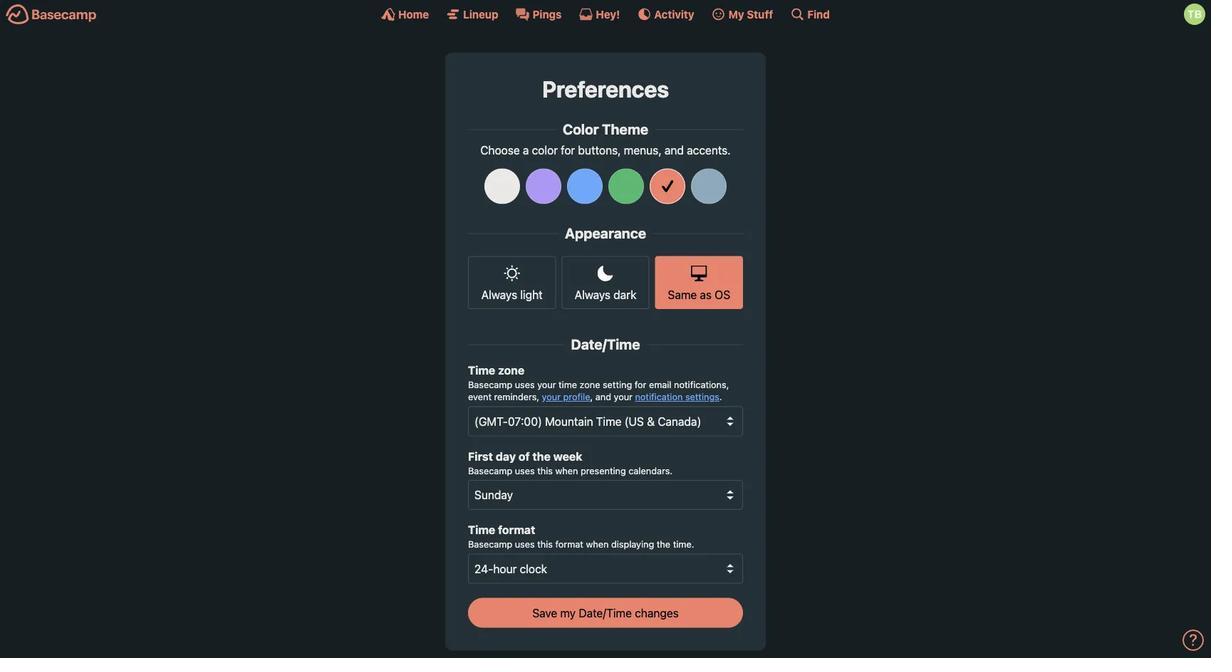 Task type: locate. For each thing, give the bounding box(es) containing it.
1 vertical spatial for
[[635, 380, 647, 390]]

time.
[[673, 539, 695, 550]]

date/time
[[571, 336, 640, 353]]

pings
[[533, 8, 562, 20]]

0 horizontal spatial the
[[533, 450, 551, 463]]

1 vertical spatial the
[[657, 539, 671, 550]]

0 horizontal spatial and
[[596, 392, 612, 402]]

zone
[[498, 364, 525, 378], [580, 380, 600, 390]]

pings button
[[516, 7, 562, 21]]

the left time.
[[657, 539, 671, 550]]

1 vertical spatial this
[[538, 539, 553, 550]]

None submit
[[468, 599, 743, 628]]

calendars.
[[629, 465, 673, 476]]

0 vertical spatial time
[[468, 364, 496, 378]]

always
[[482, 288, 518, 302], [575, 288, 611, 302]]

always dark button
[[562, 256, 650, 309]]

2 vertical spatial uses
[[515, 539, 535, 550]]

0 vertical spatial basecamp
[[468, 380, 513, 390]]

0 vertical spatial for
[[561, 143, 575, 157]]

preferences
[[542, 76, 669, 103]]

my stuff button
[[712, 7, 774, 21]]

1 vertical spatial uses
[[515, 465, 535, 476]]

hey!
[[596, 8, 620, 20]]

always light
[[482, 288, 543, 302]]

color
[[532, 143, 558, 157]]

the
[[533, 450, 551, 463], [657, 539, 671, 550]]

2 this from the top
[[538, 539, 553, 550]]

1 vertical spatial zone
[[580, 380, 600, 390]]

2 uses from the top
[[515, 465, 535, 476]]

3 uses from the top
[[515, 539, 535, 550]]

your down time
[[542, 392, 561, 402]]

color theme choose a color for buttons, menus, and accents.
[[481, 121, 731, 157]]

my
[[729, 8, 745, 20]]

and right ,
[[596, 392, 612, 402]]

accents.
[[687, 143, 731, 157]]

activity
[[655, 8, 695, 20]]

time inside time format basecamp uses this format when displaying the time.
[[468, 524, 496, 537]]

for right color
[[561, 143, 575, 157]]

0 vertical spatial format
[[498, 524, 536, 537]]

always for always dark
[[575, 288, 611, 302]]

1 vertical spatial time
[[468, 524, 496, 537]]

1 this from the top
[[538, 465, 553, 476]]

basecamp inside basecamp uses your time zone setting for email notifications, event reminders,
[[468, 380, 513, 390]]

settings
[[686, 392, 720, 402]]

0 horizontal spatial for
[[561, 143, 575, 157]]

your
[[538, 380, 556, 390], [542, 392, 561, 402], [614, 392, 633, 402]]

0 vertical spatial uses
[[515, 380, 535, 390]]

0 horizontal spatial when
[[556, 465, 578, 476]]

0 vertical spatial and
[[665, 143, 684, 157]]

1 horizontal spatial and
[[665, 143, 684, 157]]

this inside time format basecamp uses this format when displaying the time.
[[538, 539, 553, 550]]

1 vertical spatial when
[[586, 539, 609, 550]]

setting
[[603, 380, 632, 390]]

displaying
[[612, 539, 655, 550]]

1 horizontal spatial always
[[575, 288, 611, 302]]

event
[[468, 392, 492, 402]]

for
[[561, 143, 575, 157], [635, 380, 647, 390]]

1 horizontal spatial for
[[635, 380, 647, 390]]

for up your profile ,             and your notification settings .
[[635, 380, 647, 390]]

1 vertical spatial basecamp
[[468, 465, 513, 476]]

2 always from the left
[[575, 288, 611, 302]]

0 vertical spatial zone
[[498, 364, 525, 378]]

when left the displaying
[[586, 539, 609, 550]]

always left "dark"
[[575, 288, 611, 302]]

basecamp uses your time zone setting for email notifications, event reminders,
[[468, 380, 729, 402]]

format
[[498, 524, 536, 537], [556, 539, 584, 550]]

2 time from the top
[[468, 524, 496, 537]]

your left time
[[538, 380, 556, 390]]

1 time from the top
[[468, 364, 496, 378]]

find button
[[791, 7, 830, 21]]

0 vertical spatial when
[[556, 465, 578, 476]]

home
[[399, 8, 429, 20]]

0 vertical spatial the
[[533, 450, 551, 463]]

3 basecamp from the top
[[468, 539, 513, 550]]

my stuff
[[729, 8, 774, 20]]

lineup
[[463, 8, 499, 20]]

when down the week
[[556, 465, 578, 476]]

1 horizontal spatial when
[[586, 539, 609, 550]]

and right menus,
[[665, 143, 684, 157]]

1 horizontal spatial zone
[[580, 380, 600, 390]]

always left light
[[482, 288, 518, 302]]

1 always from the left
[[482, 288, 518, 302]]

always dark
[[575, 288, 637, 302]]

1 basecamp from the top
[[468, 380, 513, 390]]

of
[[519, 450, 530, 463]]

stuff
[[747, 8, 774, 20]]

tim burton image
[[1185, 4, 1206, 25]]

reminders,
[[494, 392, 540, 402]]

time for time zone
[[468, 364, 496, 378]]

zone up ,
[[580, 380, 600, 390]]

always light button
[[468, 256, 556, 309]]

uses
[[515, 380, 535, 390], [515, 465, 535, 476], [515, 539, 535, 550]]

1 vertical spatial and
[[596, 392, 612, 402]]

zone up reminders,
[[498, 364, 525, 378]]

find
[[808, 8, 830, 20]]

2 vertical spatial basecamp
[[468, 539, 513, 550]]

week
[[554, 450, 583, 463]]

presenting
[[581, 465, 626, 476]]

1 horizontal spatial the
[[657, 539, 671, 550]]

2 basecamp from the top
[[468, 465, 513, 476]]

buttons,
[[578, 143, 621, 157]]

the right "of"
[[533, 450, 551, 463]]

1 uses from the top
[[515, 380, 535, 390]]

0 horizontal spatial format
[[498, 524, 536, 537]]

1 horizontal spatial format
[[556, 539, 584, 550]]

a
[[523, 143, 529, 157]]

your profile link
[[542, 392, 591, 402]]

home link
[[381, 7, 429, 21]]

0 horizontal spatial always
[[482, 288, 518, 302]]

and
[[665, 143, 684, 157], [596, 392, 612, 402]]

time
[[468, 364, 496, 378], [468, 524, 496, 537]]

basecamp
[[468, 380, 513, 390], [468, 465, 513, 476], [468, 539, 513, 550]]

0 vertical spatial this
[[538, 465, 553, 476]]

this
[[538, 465, 553, 476], [538, 539, 553, 550]]

when
[[556, 465, 578, 476], [586, 539, 609, 550]]



Task type: vqa. For each thing, say whether or not it's contained in the screenshot.
the right Tim Burton icon
no



Task type: describe. For each thing, give the bounding box(es) containing it.
time zone
[[468, 364, 525, 378]]

main element
[[0, 0, 1212, 28]]

this inside 'first day of the week basecamp uses this when presenting calendars.'
[[538, 465, 553, 476]]

your down setting
[[614, 392, 633, 402]]

as
[[700, 288, 712, 302]]

for inside basecamp uses your time zone setting for email notifications, event reminders,
[[635, 380, 647, 390]]

light
[[521, 288, 543, 302]]

first day of the week basecamp uses this when presenting calendars.
[[468, 450, 673, 476]]

time
[[559, 380, 577, 390]]

same as os
[[668, 288, 731, 302]]

notification settings link
[[635, 392, 720, 402]]

basecamp inside time format basecamp uses this format when displaying the time.
[[468, 539, 513, 550]]

theme
[[602, 121, 649, 137]]

basecamp inside 'first day of the week basecamp uses this when presenting calendars.'
[[468, 465, 513, 476]]

dark
[[614, 288, 637, 302]]

the inside time format basecamp uses this format when displaying the time.
[[657, 539, 671, 550]]

notifications,
[[674, 380, 729, 390]]

always for always light
[[482, 288, 518, 302]]

uses inside 'first day of the week basecamp uses this when presenting calendars.'
[[515, 465, 535, 476]]

uses inside time format basecamp uses this format when displaying the time.
[[515, 539, 535, 550]]

switch accounts image
[[6, 4, 97, 26]]

your inside basecamp uses your time zone setting for email notifications, event reminders,
[[538, 380, 556, 390]]

notification
[[635, 392, 683, 402]]

color
[[563, 121, 599, 137]]

zone inside basecamp uses your time zone setting for email notifications, event reminders,
[[580, 380, 600, 390]]

time format basecamp uses this format when displaying the time.
[[468, 524, 695, 550]]

lineup link
[[446, 7, 499, 21]]

same as os button
[[656, 256, 743, 309]]

appearance
[[565, 225, 647, 242]]

for inside color theme choose a color for buttons, menus, and accents.
[[561, 143, 575, 157]]

1 vertical spatial format
[[556, 539, 584, 550]]

same
[[668, 288, 697, 302]]

hey! button
[[579, 7, 620, 21]]

choose
[[481, 143, 520, 157]]

the inside 'first day of the week basecamp uses this when presenting calendars.'
[[533, 450, 551, 463]]

your profile ,             and your notification settings .
[[542, 392, 722, 402]]

first
[[468, 450, 493, 463]]

menus,
[[624, 143, 662, 157]]

0 horizontal spatial zone
[[498, 364, 525, 378]]

when inside 'first day of the week basecamp uses this when presenting calendars.'
[[556, 465, 578, 476]]

time for time format basecamp uses this format when displaying the time.
[[468, 524, 496, 537]]

email
[[649, 380, 672, 390]]

activity link
[[637, 7, 695, 21]]

.
[[720, 392, 722, 402]]

profile
[[563, 392, 591, 402]]

and inside color theme choose a color for buttons, menus, and accents.
[[665, 143, 684, 157]]

os
[[715, 288, 731, 302]]

uses inside basecamp uses your time zone setting for email notifications, event reminders,
[[515, 380, 535, 390]]

day
[[496, 450, 516, 463]]

when inside time format basecamp uses this format when displaying the time.
[[586, 539, 609, 550]]

,
[[591, 392, 593, 402]]



